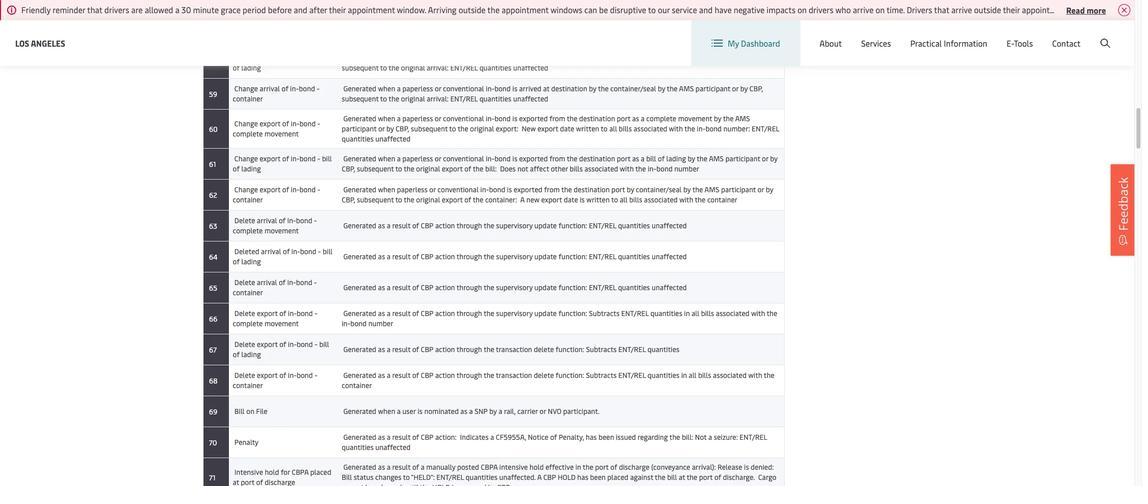 Task type: locate. For each thing, give the bounding box(es) containing it.
result
[[392, 221, 411, 231], [392, 252, 411, 261], [392, 283, 411, 292], [392, 309, 411, 318], [392, 345, 411, 354], [392, 371, 411, 380], [392, 433, 411, 442], [392, 463, 411, 472]]

generated as a result of cbp action through the supervisory update function: ent/rel quantities unaffected
[[342, 221, 687, 231], [342, 252, 687, 261], [342, 283, 687, 292]]

1 horizontal spatial appointment
[[502, 4, 549, 15]]

12 generated from the top
[[343, 345, 376, 354]]

cbpa right posted
[[481, 463, 498, 472]]

from
[[534, 0, 550, 1], [376, 1, 392, 11], [550, 114, 565, 123], [550, 154, 565, 163], [544, 185, 560, 194]]

release
[[718, 463, 742, 472]]

1 vertical spatial number
[[368, 319, 393, 328]]

function:
[[559, 221, 587, 231], [559, 252, 587, 261], [559, 283, 587, 292], [559, 309, 587, 318], [556, 345, 584, 354], [556, 371, 584, 380]]

when for to
[[378, 114, 395, 123]]

2 update from the top
[[535, 252, 557, 261]]

paperless inside generated when paperless or conventional in‑bond is exported from the destination port by container/seal by the ams participant or by cbp, subsequent to the original export of the container:  a new export date is written to all bills associated with the container
[[397, 185, 428, 194]]

1 horizontal spatial be
[[599, 4, 608, 15]]

cbp inside generated as a result of cbp action through the transaction delete function: subtracts ent/rel quantities in all bills associated with the container
[[421, 371, 434, 380]]

result inside 'generated as a result of cbp action:  indicates a cf5955a, notice of penalty, has been issued regarding the bill: not a seizure: ent/rel quantities unaffected'
[[392, 433, 411, 442]]

1 horizontal spatial number
[[675, 164, 699, 174]]

movement inside the delete arrival of in‑bond ‑ complete movement
[[265, 226, 299, 236]]

on left the file at the bottom
[[246, 407, 254, 416]]

in‑bond inside generated as a result of cbp action through the supervisory update function: subtracts ent/rel quantities in all bills associated with the in‑bond number
[[342, 319, 367, 328]]

global
[[939, 30, 962, 41]]

2 vertical spatial exported
[[514, 185, 543, 194]]

change arrival of in‑bond ‑ container
[[233, 84, 320, 104]]

change arrival of in‑bond ‑ bill of lading
[[233, 53, 331, 73]]

generated as a result of cbp action through the supervisory update function: ent/rel quantities unaffected for delete arrival of in‑bond ‑ complete movement
[[342, 221, 687, 231]]

cbpa right for
[[292, 468, 309, 477]]

delete for delete arrival of in‑bond ‑ container
[[234, 278, 255, 287]]

2 drivers from the left
[[809, 4, 834, 15]]

to inside generated when a paperless or conventional in‑bond is exported from the destination port as a bill of lading by the ams participant or by cbp, subsequent to the original export of the bill:  does not affect other bills associated with the in‑bond number
[[395, 164, 402, 174]]

‑ for deleted arrival of in‑bond ‑ bill of lading
[[318, 247, 321, 256]]

tools
[[1014, 38, 1033, 49]]

period
[[243, 4, 266, 15]]

feedback
[[1115, 177, 1132, 231]]

container inside delete arrival of in‑bond ‑ container
[[233, 288, 263, 298]]

1 arrival: from the top
[[427, 32, 449, 42]]

1 vertical spatial arrived
[[519, 53, 542, 62]]

2 action from the top
[[435, 252, 455, 261]]

delete for delete export of in‑bond ‑ complete movement
[[234, 309, 255, 318]]

change right 59
[[234, 84, 258, 93]]

3 through from the top
[[457, 283, 482, 292]]

4 change from the top
[[234, 119, 258, 128]]

arrival for change arrival of in‑bond ‑ bill of lading
[[260, 53, 280, 62]]

function: for delete export of in‑bond ‑ bill of lading
[[556, 345, 584, 354]]

generated as a result of a manually posted cbpa intensive hold effective in the port of discharge (conveyance arrival): release is denied: bill status changes to "held": ent/rel quantities unaffected. a cbp hold has been placed against the bill at the port of discharge.  cargo cannot be released until the hold is removed by cbp.
[[342, 463, 777, 486]]

69
[[207, 407, 217, 417]]

complete inside the generated when a paperless or conventional in‑bond is arrived at destination as a complete movement by the ams participant or by cbp, subsequent to the original arrival: ent/rel quantities unaffected
[[603, 22, 633, 31]]

result for delete arrival of in‑bond ‑ complete movement
[[392, 221, 411, 231]]

as inside the generated when a paperless or conventional in‑bond is arrived at destination as a complete movement by the ams participant or by cbp, subsequent to the original arrival: ent/rel quantities unaffected
[[589, 22, 596, 31]]

arrival down change arrival of in‑bond ‑ bill of lading
[[260, 84, 280, 93]]

3 generated as a result of cbp action through the supervisory update function: ent/rel quantities unaffected from the top
[[342, 283, 687, 292]]

1 vertical spatial been
[[590, 473, 606, 482]]

8 generated from the top
[[343, 221, 376, 231]]

0 vertical spatial a
[[520, 195, 525, 205]]

arrival right deleted
[[261, 247, 281, 256]]

change inside change export of in‑bond ‑ container
[[234, 185, 258, 194]]

1 vertical spatial has
[[577, 473, 588, 482]]

placed right for
[[310, 468, 331, 477]]

0 vertical spatial bill
[[234, 407, 245, 416]]

action for delete export of in‑bond ‑ complete movement
[[435, 309, 455, 318]]

associated
[[634, 124, 667, 134], [585, 164, 618, 174], [644, 195, 678, 205], [716, 309, 750, 318], [713, 371, 747, 380]]

arrival
[[260, 22, 280, 31], [260, 53, 280, 62], [260, 84, 280, 93], [257, 216, 277, 225], [261, 247, 281, 256], [257, 278, 277, 287]]

4 when from the top
[[378, 114, 395, 123]]

4 generated from the top
[[343, 84, 376, 93]]

in‑bond inside "generated when a paperless or conventional in‑bond is arrived at destination by the container/seal by the ams participant or by cbp, subsequent to the original arrival: ent/rel quantities unaffected"
[[486, 84, 511, 93]]

of
[[712, 0, 719, 1], [282, 22, 288, 31], [282, 53, 288, 62], [622, 53, 629, 62], [233, 63, 240, 73], [282, 84, 288, 93], [282, 119, 289, 128], [282, 154, 289, 163], [658, 154, 665, 163], [233, 164, 240, 174], [465, 164, 471, 174], [282, 185, 289, 194], [465, 195, 471, 205], [279, 216, 286, 225], [412, 221, 419, 231], [283, 247, 290, 256], [412, 252, 419, 261], [233, 257, 240, 267], [279, 278, 286, 287], [412, 283, 419, 292], [279, 309, 286, 318], [412, 309, 419, 318], [279, 340, 286, 349], [412, 345, 419, 354], [233, 350, 240, 359], [279, 371, 286, 380], [412, 371, 419, 380], [412, 433, 419, 442], [550, 433, 557, 442], [412, 463, 419, 472], [611, 463, 617, 472], [715, 473, 721, 482], [256, 478, 263, 486]]

2 horizontal spatial appointment
[[1022, 4, 1069, 15]]

destination inside "generated when a paperless or conventional in‑bond is arrived at destination by the container/seal by the ams participant or by cbp, subsequent to the original arrival: ent/rel quantities unaffected"
[[551, 84, 587, 93]]

0 horizontal spatial a
[[520, 195, 525, 205]]

all inside generated when paperless or conventional in‑bond is exported from the destination port by container/seal by the ams participant or by cbp, subsequent to the original export of the container:  a new export date is written to all bills associated with the container
[[620, 195, 628, 205]]

1 vertical spatial transaction
[[496, 371, 532, 380]]

1 update from the top
[[535, 221, 557, 231]]

delete right 67
[[234, 340, 255, 349]]

intensive
[[499, 463, 528, 472]]

‑ for change export of in‑bond ‑ bill of lading
[[317, 154, 320, 163]]

0 horizontal spatial placed
[[310, 468, 331, 477]]

0 horizontal spatial hold
[[432, 483, 450, 486]]

discharge down for
[[265, 478, 295, 486]]

through for delete arrival of in‑bond ‑ container
[[457, 283, 482, 292]]

change for change export of in‑bond ‑ container
[[234, 185, 258, 194]]

from down other at left top
[[544, 185, 560, 194]]

action for delete export of in‑bond ‑ container
[[435, 371, 455, 380]]

generated for change arrival of in‑bond ‑ bill of lading
[[343, 53, 376, 62]]

3 action from the top
[[435, 283, 455, 292]]

2 generated from the top
[[343, 22, 376, 31]]

placed left against
[[608, 473, 629, 482]]

paperless for arrival:
[[402, 84, 433, 93]]

cbp inside generated as a result of cbp action through the supervisory update function: subtracts ent/rel quantities in all bills associated with the in‑bond number
[[421, 309, 434, 318]]

by
[[671, 22, 678, 31], [753, 22, 761, 31], [589, 53, 597, 62], [652, 53, 659, 62], [734, 53, 742, 62], [589, 84, 597, 93], [658, 84, 665, 93], [740, 84, 748, 93], [714, 114, 722, 123], [387, 124, 394, 134], [688, 154, 695, 163], [770, 154, 778, 163], [627, 185, 634, 194], [684, 185, 691, 194], [766, 185, 773, 194], [489, 407, 497, 416], [488, 483, 496, 486]]

bill inside generated as a result of a manually posted cbpa intensive hold effective in the port of discharge (conveyance arrival): release is denied: bill status changes to "held": ent/rel quantities unaffected. a cbp hold has been placed against the bill at the port of discharge.  cargo cannot be released until the hold is removed by cbp.
[[342, 473, 352, 482]]

arrived down the generated when a paperless or conventional in‑bond is arrived at destination as a complete movement by the ams participant or by cbp, subsequent to the original arrival: ent/rel quantities unaffected
[[519, 53, 542, 62]]

subtracts for generated as a result of cbp action through the transaction delete function: subtracts ent/rel quantities
[[586, 345, 617, 354]]

conventional
[[443, 22, 484, 31], [443, 53, 484, 62], [443, 84, 484, 93], [443, 114, 484, 123], [443, 154, 484, 163], [438, 185, 479, 194]]

ams inside the generated when a paperless or conventional in‑bond is arrived at destination as a complete movement by the ams participant or by cbp, subsequent to the original arrival: ent/rel quantities unaffected
[[692, 22, 707, 31]]

2 generated as a result of cbp action through the supervisory update function: ent/rel quantities unaffected from the top
[[342, 252, 687, 261]]

bill inside generated as a result of a manually posted cbpa intensive hold effective in the port of discharge (conveyance arrival): release is denied: bill status changes to "held": ent/rel quantities unaffected. a cbp hold has been placed against the bill at the port of discharge.  cargo cannot be released until the hold is removed by cbp.
[[667, 473, 677, 482]]

unaffected
[[513, 32, 548, 42], [513, 63, 548, 73], [513, 94, 548, 104], [375, 134, 411, 144], [652, 221, 687, 231], [652, 252, 687, 261], [652, 283, 687, 292], [375, 443, 411, 452]]

arrival inside delete arrival of in‑bond ‑ container
[[257, 278, 277, 287]]

supervisory for delete arrival of in‑bond ‑ container
[[496, 283, 533, 292]]

appointment down transmission
[[502, 4, 549, 15]]

10 generated from the top
[[343, 283, 376, 292]]

be inside generated as a result of a manually posted cbpa intensive hold effective in the port of discharge (conveyance arrival): release is denied: bill status changes to "held": ent/rel quantities unaffected. a cbp hold has been placed against the bill at the port of discharge.  cargo cannot be released until the hold is removed by cbp.
[[366, 483, 373, 486]]

when for the
[[378, 53, 395, 62]]

movement
[[635, 22, 669, 31], [265, 32, 299, 42], [678, 114, 712, 123], [265, 129, 299, 139], [265, 226, 299, 236], [265, 319, 299, 328]]

1 change from the top
[[234, 22, 258, 31]]

hold
[[558, 473, 576, 482], [432, 483, 450, 486]]

1 vertical spatial bill
[[342, 473, 352, 482]]

container/seal for the
[[611, 84, 656, 93]]

3 when from the top
[[378, 84, 395, 93]]

discharge up against
[[619, 463, 650, 472]]

location
[[875, 29, 906, 41]]

a left new
[[520, 195, 525, 205]]

written inside generated when a paperless or conventional in‑bond is exported from the destination port as a complete movement by the ams participant or by cbp, subsequent to the original export:  new export date written to all bills associated with the in‑bond number: ent/rel quantities unaffected
[[576, 124, 599, 134]]

0 horizontal spatial arrive
[[853, 4, 874, 15]]

and left have
[[699, 4, 713, 15]]

generated for bill on file
[[343, 407, 376, 416]]

arrival: inside "generated when a paperless or conventional in‑bond is arrived at destination by the container/seal by the ams participant or by cbp, subsequent to the original arrival: ent/rel quantities unaffected"
[[427, 94, 449, 104]]

drivers left who
[[809, 4, 834, 15]]

3 appointment from the left
[[1022, 4, 1069, 15]]

0 horizontal spatial their
[[329, 4, 346, 15]]

6 result from the top
[[392, 371, 411, 380]]

0 horizontal spatial and
[[294, 4, 307, 15]]

cbp for delete export of in‑bond ‑ complete movement
[[421, 309, 434, 318]]

6 generated from the top
[[343, 154, 376, 163]]

1 outside from the left
[[459, 4, 486, 15]]

their up e-
[[1003, 4, 1020, 15]]

0 horizontal spatial hold
[[265, 468, 279, 477]]

result for delete export of in‑bond ‑ container
[[392, 371, 411, 380]]

2 their from the left
[[1003, 4, 1020, 15]]

login / create account link
[[1015, 20, 1115, 50]]

arrival down before
[[260, 22, 280, 31]]

2 and from the left
[[699, 4, 713, 15]]

1 vertical spatial date
[[564, 195, 578, 205]]

0 horizontal spatial that
[[87, 4, 102, 15]]

generated inside generated when a paperless or conventional in‑bond is exported from the destination port as a complete movement by the ams participant or by cbp, subsequent to the original export:  new export date written to all bills associated with the in‑bond number: ent/rel quantities unaffected
[[343, 114, 376, 123]]

5 result from the top
[[392, 345, 411, 354]]

2 change from the top
[[234, 53, 258, 62]]

when inside generated when paperless or conventional in‑bond is exported from the destination port by container/seal by the ams participant or by cbp, subsequent to the original export of the container:  a new export date is written to all bills associated with the container
[[378, 185, 395, 194]]

at down generated when a paperless or conventional in‑bond is arrived at destination by the bill of lading by the ams participant or by cbp, subsequent to the original arrival: ent/rel quantities unaffected on the top
[[543, 84, 550, 93]]

0 horizontal spatial on
[[246, 407, 254, 416]]

when inside the generated when a paperless or conventional in‑bond is arrived at destination as a complete movement by the ams participant or by cbp, subsequent to the original arrival: ent/rel quantities unaffected
[[378, 22, 395, 31]]

from inside generated when a paperless or conventional in‑bond is exported from the destination port as a complete movement by the ams participant or by cbp, subsequent to the original export:  new export date written to all bills associated with the in‑bond number: ent/rel quantities unaffected
[[550, 114, 565, 123]]

5 action from the top
[[435, 345, 455, 354]]

arrive up global menu
[[952, 4, 972, 15]]

0 horizontal spatial appointment
[[348, 4, 395, 15]]

in for generated as a result of cbp action through the transaction delete function: subtracts ent/rel quantities in all bills associated with the container
[[681, 371, 687, 380]]

quantities inside generated when a paperless or conventional in‑bond is arrived at destination by the bill of lading by the ams participant or by cbp, subsequent to the original arrival: ent/rel quantities unaffected
[[480, 63, 512, 73]]

1 supervisory from the top
[[496, 221, 533, 231]]

0 vertical spatial delete
[[534, 345, 554, 354]]

appointment down response on the left top
[[348, 4, 395, 15]]

0 horizontal spatial drivers
[[104, 4, 129, 15]]

change for change arrival of in‑bond ‑ bill of lading
[[234, 53, 258, 62]]

export inside the delete export of in‑bond ‑ bill of lading
[[257, 340, 278, 349]]

date down other at left top
[[564, 195, 578, 205]]

0 horizontal spatial outside
[[459, 4, 486, 15]]

arrived for quantities
[[519, 53, 542, 62]]

function: for delete arrival of in‑bond ‑ complete movement
[[559, 221, 587, 231]]

a inside generated as a result of cbp action through the supervisory update function: subtracts ent/rel quantities in all bills associated with the in‑bond number
[[387, 309, 391, 318]]

30
[[181, 4, 191, 15]]

cbpa
[[481, 463, 498, 472], [292, 468, 309, 477]]

0 vertical spatial arrival:
[[427, 32, 449, 42]]

delete right 68
[[234, 371, 255, 380]]

2 result from the top
[[392, 252, 411, 261]]

been left issued
[[599, 433, 614, 442]]

5 when from the top
[[378, 154, 395, 163]]

subsequent inside generated when a paperless or conventional in‑bond is exported from the destination port as a bill of lading by the ams participant or by cbp, subsequent to the original export of the bill:  does not affect other bills associated with the in‑bond number
[[357, 164, 394, 174]]

after
[[309, 4, 327, 15]]

1 horizontal spatial drivers
[[809, 4, 834, 15]]

2 vertical spatial subtracts
[[586, 371, 617, 380]]

1 vertical spatial delete
[[534, 371, 554, 380]]

1 vertical spatial arrival:
[[427, 63, 449, 73]]

generated for change arrival of in‑bond ‑ container
[[343, 84, 376, 93]]

1 drivers from the left
[[104, 4, 129, 15]]

subsequent inside "generated when a paperless or conventional in‑bond is arrived at destination by the container/seal by the ams participant or by cbp, subsequent to the original arrival: ent/rel quantities unaffected"
[[342, 94, 379, 104]]

as inside generated as a result of cbp action through the transaction delete function: subtracts ent/rel quantities in all bills associated with the container
[[378, 371, 385, 380]]

a right unaffected.
[[537, 473, 542, 482]]

appointment up 'login'
[[1022, 4, 1069, 15]]

3 update from the top
[[535, 283, 557, 292]]

‑ inside change export of in‑bond ‑ container
[[317, 185, 320, 194]]

associated inside generated when a paperless or conventional in‑bond is exported from the destination port as a bill of lading by the ams participant or by cbp, subsequent to the original export of the bill:  does not affect other bills associated with the in‑bond number
[[585, 164, 618, 174]]

1 when from the top
[[378, 22, 395, 31]]

5 delete from the top
[[234, 371, 255, 380]]

2 vertical spatial generated as a result of cbp action through the supervisory update function: ent/rel quantities unaffected
[[342, 283, 687, 292]]

login / create account
[[1033, 30, 1115, 41]]

discharge inside intensive hold for cbpa placed at port of discharge
[[265, 478, 295, 486]]

generated inside generated as a result of cbp action through the transaction delete function: subtracts ent/rel quantities in all bills associated with the container
[[343, 371, 376, 380]]

1 through from the top
[[457, 221, 482, 231]]

in‑bond inside change arrival of in‑bond ‑ bill of lading
[[290, 53, 315, 62]]

0 vertical spatial subtracts
[[589, 309, 620, 318]]

1 horizontal spatial outside
[[974, 4, 1001, 15]]

feedback button
[[1111, 164, 1136, 256]]

to inside "generated when a paperless or conventional in‑bond is arrived at destination by the container/seal by the ams participant or by cbp, subsequent to the original arrival: ent/rel quantities unaffected"
[[380, 94, 387, 104]]

0 horizontal spatial be
[[366, 483, 373, 486]]

be right will
[[1116, 4, 1125, 15]]

number inside generated when a paperless or conventional in‑bond is exported from the destination port as a bill of lading by the ams participant or by cbp, subsequent to the original export of the bill:  does not affect other bills associated with the in‑bond number
[[675, 164, 699, 174]]

friendly
[[21, 4, 51, 15]]

change for change arrival of in‑bond ‑ complete movement
[[234, 22, 258, 31]]

0 vertical spatial discharge
[[619, 463, 650, 472]]

conventional inside generated when a paperless or conventional in‑bond is arrived at destination by the bill of lading by the ams participant or by cbp, subsequent to the original arrival: ent/rel quantities unaffected
[[443, 53, 484, 62]]

lading inside generated when a paperless or conventional in‑bond is arrived at destination by the bill of lading by the ams participant or by cbp, subsequent to the original arrival: ent/rel quantities unaffected
[[631, 53, 650, 62]]

0 horizontal spatial discharge
[[265, 478, 295, 486]]

9 generated from the top
[[343, 252, 376, 261]]

bills inside generated when a paperless or conventional in‑bond is exported from the destination port as a complete movement by the ams participant or by cbp, subsequent to the original export:  new export date written to all bills associated with the in‑bond number: ent/rel quantities unaffected
[[619, 124, 632, 134]]

destination inside the generated when a paperless or conventional in‑bond is arrived at destination as a complete movement by the ams participant or by cbp, subsequent to the original arrival: ent/rel quantities unaffected
[[551, 22, 587, 31]]

deleted arrival of in‑bond ‑ bill of lading
[[233, 247, 333, 267]]

0 horizontal spatial number
[[368, 319, 393, 328]]

angeles
[[31, 37, 65, 48]]

delete up "nvo"
[[534, 371, 554, 380]]

export inside the delete export of in‑bond ‑ complete movement
[[257, 309, 278, 318]]

generated as a result of cbp action through the supervisory update function: ent/rel quantities unaffected for delete arrival of in‑bond ‑ container
[[342, 283, 687, 292]]

1 vertical spatial discharge
[[265, 478, 295, 486]]

from up other at left top
[[550, 154, 565, 163]]

2 delete from the top
[[234, 278, 255, 287]]

function: for delete arrival of in‑bond ‑ container
[[559, 283, 587, 292]]

change right 58
[[234, 53, 258, 62]]

complete inside the delete arrival of in‑bond ‑ complete movement
[[233, 226, 263, 236]]

3 arrival: from the top
[[427, 94, 449, 104]]

0 vertical spatial written
[[576, 124, 599, 134]]

1 that from the left
[[87, 4, 102, 15]]

1 horizontal spatial arrive
[[952, 4, 972, 15]]

‑ for change arrival of in‑bond ‑ complete movement
[[317, 22, 320, 31]]

delete up generated as a result of cbp action through the transaction delete function: subtracts ent/rel quantities in all bills associated with the container
[[534, 345, 554, 354]]

their right after
[[329, 4, 346, 15]]

bill left the file at the bottom
[[234, 407, 245, 416]]

2 vertical spatial arrived
[[519, 84, 542, 93]]

is inside generated when a paperless or conventional in‑bond is exported from the destination port as a bill of lading by the ams participant or by cbp, subsequent to the original export of the bill:  does not affect other bills associated with the in‑bond number
[[513, 154, 518, 163]]

unaffected.
[[499, 473, 536, 482]]

delete inside the delete arrival of in‑bond ‑ complete movement
[[234, 216, 255, 225]]

from down "generated when a paperless or conventional in‑bond is arrived at destination by the container/seal by the ams participant or by cbp, subsequent to the original arrival: ent/rel quantities unaffected" at the top
[[550, 114, 565, 123]]

file
[[256, 407, 268, 416]]

4 delete from the top
[[234, 340, 255, 349]]

7 generated from the top
[[343, 185, 376, 194]]

e-tools button
[[1007, 20, 1033, 66]]

delete right 66
[[234, 309, 255, 318]]

generated for delete export of in‑bond ‑ bill of lading
[[343, 345, 376, 354]]

hold down 'effective'
[[558, 473, 576, 482]]

container inside change export of in‑bond ‑ container
[[233, 195, 263, 205]]

function: inside generated as a result of cbp action through the supervisory update function: subtracts ent/rel quantities in all bills associated with the in‑bond number
[[559, 309, 587, 318]]

2 arrival: from the top
[[427, 63, 449, 73]]

1 arrived from the top
[[519, 22, 542, 31]]

1 horizontal spatial that
[[934, 4, 950, 15]]

released
[[375, 483, 402, 486]]

e-
[[1007, 38, 1014, 49]]

bill inside the delete export of in‑bond ‑ bill of lading
[[319, 340, 329, 349]]

generated as a result of cbp action:  indicates a cf5955a, notice of penalty, has been issued regarding the bill: not a seizure: ent/rel quantities unaffected
[[342, 433, 767, 452]]

paperless for the
[[402, 53, 433, 62]]

outside down the (a01)
[[459, 4, 486, 15]]

3 arrived from the top
[[519, 84, 542, 93]]

delete arrival of in‑bond ‑ complete movement
[[233, 216, 317, 236]]

hold up unaffected.
[[530, 463, 544, 472]]

number
[[675, 164, 699, 174], [368, 319, 393, 328]]

through inside generated as a result of cbp action through the transaction delete function: subtracts ent/rel quantities in all bills associated with the container
[[457, 371, 482, 380]]

4 update from the top
[[535, 309, 557, 318]]

‑ for delete arrival of in‑bond ‑ container
[[314, 278, 317, 287]]

1 and from the left
[[294, 4, 307, 15]]

outside up menu
[[974, 4, 1001, 15]]

6 when from the top
[[378, 185, 395, 194]]

13 generated from the top
[[343, 371, 376, 380]]

bills inside generated when a paperless or conventional in‑bond is exported from the destination port as a bill of lading by the ams participant or by cbp, subsequent to the original export of the bill:  does not affect other bills associated with the in‑bond number
[[570, 164, 583, 174]]

delete for delete export of in‑bond ‑ container
[[234, 371, 255, 380]]

when for subsequent
[[378, 154, 395, 163]]

lading inside change arrival of in‑bond ‑ bill of lading
[[241, 63, 261, 73]]

change right the 60
[[234, 119, 258, 128]]

before
[[268, 4, 292, 15]]

function: for delete export of in‑bond ‑ container
[[556, 371, 584, 380]]

change right 62
[[234, 185, 258, 194]]

lading
[[721, 0, 740, 1], [631, 53, 650, 62], [241, 63, 261, 73], [667, 154, 686, 163], [241, 164, 261, 174], [241, 257, 261, 267], [241, 350, 261, 359]]

arrive right who
[[853, 4, 874, 15]]

not
[[518, 164, 528, 174]]

2 arrived from the top
[[519, 53, 542, 62]]

quantities inside generated as a result of cbp action through the transaction delete function: subtracts ent/rel quantities in all bills associated with the container
[[648, 371, 680, 380]]

about
[[820, 38, 842, 49]]

change inside change arrival of in‑bond ‑ container
[[234, 84, 258, 93]]

‑ for change export of in‑bond ‑ complete movement
[[317, 119, 320, 128]]

0 vertical spatial arrived
[[519, 22, 542, 31]]

2 through from the top
[[457, 252, 482, 261]]

result for deleted arrival of in‑bond ‑ bill of lading
[[392, 252, 411, 261]]

at inside the generated when a paperless or conventional in‑bond is arrived at destination as a complete movement by the ams participant or by cbp, subsequent to the original arrival: ent/rel quantities unaffected
[[543, 22, 550, 31]]

update for delete arrival of in‑bond ‑ container
[[535, 283, 557, 292]]

0 vertical spatial container/seal
[[611, 84, 656, 93]]

1 vertical spatial subtracts
[[586, 345, 617, 354]]

at down (conveyance
[[679, 473, 685, 482]]

59
[[207, 89, 217, 99]]

of inside the delete export of in‑bond ‑ complete movement
[[279, 309, 286, 318]]

removed
[[459, 483, 487, 486]]

hold down manually
[[432, 483, 450, 486]]

7 result from the top
[[392, 433, 411, 442]]

change for change export of in‑bond ‑ bill of lading
[[234, 154, 258, 163]]

2 outside from the left
[[974, 4, 1001, 15]]

2 when from the top
[[378, 53, 395, 62]]

penalty
[[233, 438, 259, 447]]

2 delete from the top
[[534, 371, 554, 380]]

bills
[[619, 124, 632, 134], [570, 164, 583, 174], [629, 195, 642, 205], [701, 309, 714, 318], [698, 371, 711, 380]]

1 delete from the top
[[234, 216, 255, 225]]

0 vertical spatial transaction
[[496, 345, 532, 354]]

arrival for deleted arrival of in‑bond ‑ bill of lading
[[261, 247, 281, 256]]

5 change from the top
[[234, 154, 258, 163]]

generated when a paperless or conventional in‑bond is exported from the destination port as a complete movement by the ams participant or by cbp, subsequent to the original export:  new export date written to all bills associated with the in‑bond number: ent/rel quantities unaffected
[[342, 114, 779, 144]]

0 vertical spatial date
[[560, 124, 574, 134]]

subtracts inside generated as a result of cbp action through the supervisory update function: subtracts ent/rel quantities in all bills associated with the in‑bond number
[[589, 309, 620, 318]]

2 vertical spatial arrival:
[[427, 94, 449, 104]]

arrived
[[519, 22, 542, 31], [519, 53, 542, 62], [519, 84, 542, 93]]

at inside generated as a result of a manually posted cbpa intensive hold effective in the port of discharge (conveyance arrival): release is denied: bill status changes to "held": ent/rel quantities unaffected. a cbp hold has been placed against the bill at the port of discharge.  cargo cannot be released until the hold is removed by cbp.
[[679, 473, 685, 482]]

container
[[233, 94, 263, 104], [233, 195, 263, 205], [707, 195, 738, 205], [233, 288, 263, 298], [233, 381, 263, 390], [342, 381, 372, 390]]

1 result from the top
[[392, 221, 411, 231]]

3 supervisory from the top
[[496, 283, 533, 292]]

result for penalty
[[392, 433, 411, 442]]

be
[[599, 4, 608, 15], [1116, 4, 1125, 15], [366, 483, 373, 486]]

4 result from the top
[[392, 309, 411, 318]]

0 vertical spatial number
[[675, 164, 699, 174]]

result inside generated as a result of cbp action through the transaction delete function: subtracts ent/rel quantities in all bills associated with the container
[[392, 371, 411, 380]]

read more
[[1067, 4, 1106, 15]]

in for generated as a result of cbp action through the supervisory update function: subtracts ent/rel quantities in all bills associated with the in‑bond number
[[684, 309, 690, 318]]

notice
[[528, 433, 549, 442]]

generated inside "generated when a paperless or conventional in‑bond is arrived at destination by the container/seal by the ams participant or by cbp, subsequent to the original arrival: ent/rel quantities unaffected"
[[343, 84, 376, 93]]

action for delete export of in‑bond ‑ bill of lading
[[435, 345, 455, 354]]

1 transaction from the top
[[496, 345, 532, 354]]

delete export of in‑bond ‑ container
[[233, 371, 318, 390]]

that right "reminder"
[[87, 4, 102, 15]]

status
[[354, 473, 374, 482]]

arrival for delete arrival of in‑bond ‑ container
[[257, 278, 277, 287]]

when inside generated when a paperless or conventional in‑bond is exported from the destination port as a complete movement by the ams participant or by cbp, subsequent to the original export:  new export date written to all bills associated with the in‑bond number: ent/rel quantities unaffected
[[378, 114, 395, 123]]

0 vertical spatial exported
[[519, 114, 548, 123]]

14 generated from the top
[[343, 407, 376, 416]]

close alert image
[[1118, 4, 1131, 16]]

15 generated from the top
[[343, 433, 376, 442]]

as
[[589, 22, 596, 31], [632, 114, 639, 123], [632, 154, 639, 163], [378, 221, 385, 231], [378, 252, 385, 261], [378, 283, 385, 292], [378, 309, 385, 318], [378, 345, 385, 354], [378, 371, 385, 380], [461, 407, 468, 416], [378, 433, 385, 442], [378, 463, 385, 472]]

original inside generated when a paperless or conventional in‑bond is arrived at destination by the bill of lading by the ams participant or by cbp, subsequent to the original arrival: ent/rel quantities unaffected
[[401, 63, 425, 73]]

1 generated from the top
[[343, 0, 376, 1]]

container for generated when paperless or conventional in‑bond is exported from the destination port by container/seal by the ams participant or by cbp, subsequent to the original export of the container:  a new export date is written to all bills associated with the container
[[233, 195, 263, 205]]

that right drivers
[[934, 4, 950, 15]]

change down period
[[234, 22, 258, 31]]

at inside generated when a paperless or conventional in‑bond is arrived at destination by the bill of lading by the ams participant or by cbp, subsequent to the original arrival: ent/rel quantities unaffected
[[543, 53, 550, 62]]

16 generated from the top
[[343, 463, 376, 472]]

delete up deleted
[[234, 216, 255, 225]]

arrival down change arrival of in‑bond ‑ complete movement at the top left
[[260, 53, 280, 62]]

exported inside generated when a paperless or conventional in‑bond is exported from the destination port as a bill of lading by the ams participant or by cbp, subsequent to the original export of the bill:  does not affect other bills associated with the in‑bond number
[[519, 154, 548, 163]]

1 horizontal spatial a
[[537, 473, 542, 482]]

be right can
[[599, 4, 608, 15]]

‑ for change arrival of in‑bond ‑ bill of lading
[[317, 53, 320, 62]]

has down penalty, on the bottom
[[577, 473, 588, 482]]

8 result from the top
[[392, 463, 411, 472]]

update inside generated as a result of cbp action through the supervisory update function: subtracts ent/rel quantities in all bills associated with the in‑bond number
[[535, 309, 557, 318]]

arrived down the "generated in response to an amendment (a01) transmission from the ams participant changing the quantity in a bill of lading without deleting it from the manifest"
[[519, 22, 542, 31]]

4 action from the top
[[435, 309, 455, 318]]

cbp for penalty
[[421, 433, 434, 442]]

generated for delete export of in‑bond ‑ container
[[343, 371, 376, 380]]

at down the "generated in response to an amendment (a01) transmission from the ams participant changing the quantity in a bill of lading without deleting it from the manifest"
[[543, 22, 550, 31]]

arrived down generated when a paperless or conventional in‑bond is arrived at destination by the bill of lading by the ams participant or by cbp, subsequent to the original arrival: ent/rel quantities unaffected on the top
[[519, 84, 542, 93]]

‑ inside the delete export of in‑bond ‑ bill of lading
[[315, 340, 318, 349]]

in‑bond inside change arrival of in‑bond ‑ complete movement
[[290, 22, 315, 31]]

1 horizontal spatial hold
[[530, 463, 544, 472]]

on right impacts
[[798, 4, 807, 15]]

1 vertical spatial container/seal
[[636, 185, 682, 194]]

action
[[435, 221, 455, 231], [435, 252, 455, 261], [435, 283, 455, 292], [435, 309, 455, 318], [435, 345, 455, 354], [435, 371, 455, 380]]

drivers left are
[[104, 4, 129, 15]]

1 horizontal spatial bill
[[342, 473, 352, 482]]

not
[[695, 433, 707, 442]]

in‑bond
[[290, 22, 315, 31], [486, 22, 511, 31], [290, 53, 315, 62], [486, 53, 511, 62], [290, 84, 315, 93], [486, 84, 511, 93], [486, 114, 511, 123], [291, 119, 316, 128], [697, 124, 722, 134], [291, 154, 316, 163], [486, 154, 511, 163], [648, 164, 673, 174], [291, 185, 316, 194], [480, 185, 505, 194], [287, 216, 312, 225], [291, 247, 316, 256], [287, 278, 312, 287], [288, 309, 313, 318], [342, 319, 367, 328], [288, 340, 313, 349], [288, 371, 313, 380]]

5 through from the top
[[457, 345, 482, 354]]

change inside change arrival of in‑bond ‑ bill of lading
[[234, 53, 258, 62]]

1 horizontal spatial their
[[1003, 4, 1020, 15]]

without
[[742, 0, 767, 1]]

through for deleted arrival of in‑bond ‑ bill of lading
[[457, 252, 482, 261]]

6 through from the top
[[457, 371, 482, 380]]

complete inside change arrival of in‑bond ‑ complete movement
[[233, 32, 263, 42]]

6 action from the top
[[435, 371, 455, 380]]

1 generated as a result of cbp action through the supervisory update function: ent/rel quantities unaffected from the top
[[342, 221, 687, 231]]

0 horizontal spatial bill
[[234, 407, 245, 416]]

through for delete export of in‑bond ‑ complete movement
[[457, 309, 482, 318]]

complete for generated when a paperless or conventional in‑bond is exported from the destination port as a complete movement by the ams participant or by cbp, subsequent to the original export:  new export date written to all bills associated with the in‑bond number: ent/rel quantities unaffected
[[233, 129, 263, 139]]

1 horizontal spatial discharge
[[619, 463, 650, 472]]

1 delete from the top
[[534, 345, 554, 354]]

with
[[669, 124, 683, 134], [620, 164, 634, 174], [680, 195, 693, 205], [751, 309, 765, 318], [748, 371, 762, 380]]

0 vertical spatial generated as a result of cbp action through the supervisory update function: ent/rel quantities unaffected
[[342, 221, 687, 231]]

0 vertical spatial has
[[586, 433, 597, 442]]

1 vertical spatial a
[[537, 473, 542, 482]]

arrived inside generated when a paperless or conventional in‑bond is arrived at destination by the bill of lading by the ams participant or by cbp, subsequent to the original arrival: ent/rel quantities unaffected
[[519, 53, 542, 62]]

11 generated from the top
[[343, 309, 376, 318]]

been left against
[[590, 473, 606, 482]]

does
[[500, 164, 516, 174]]

discharge
[[619, 463, 650, 472], [265, 478, 295, 486]]

change right 61 at the left top of page
[[234, 154, 258, 163]]

los angeles
[[15, 37, 65, 48]]

1 action from the top
[[435, 221, 455, 231]]

1 vertical spatial exported
[[519, 154, 548, 163]]

complete for generated as a result of cbp action through the supervisory update function: ent/rel quantities unaffected
[[233, 226, 263, 236]]

‑
[[317, 22, 320, 31], [317, 53, 320, 62], [317, 84, 320, 93], [317, 119, 320, 128], [317, 154, 320, 163], [317, 185, 320, 194], [314, 216, 317, 225], [318, 247, 321, 256], [314, 278, 317, 287], [315, 309, 318, 318], [315, 340, 318, 349], [315, 371, 318, 380]]

switch
[[849, 29, 873, 41]]

3 result from the top
[[392, 283, 411, 292]]

2 supervisory from the top
[[496, 252, 533, 261]]

a inside generated when a paperless or conventional in‑bond is arrived at destination by the bill of lading by the ams participant or by cbp, subsequent to the original arrival: ent/rel quantities unaffected
[[397, 53, 401, 62]]

bill up cannot
[[342, 473, 352, 482]]

paperless for original
[[402, 22, 433, 31]]

arrival down "deleted arrival of in‑bond ‑ bill of lading" at bottom left
[[257, 278, 277, 287]]

2 transaction from the top
[[496, 371, 532, 380]]

supervisory for delete export of in‑bond ‑ complete movement
[[496, 309, 533, 318]]

5 generated from the top
[[343, 114, 376, 123]]

and left after
[[294, 4, 307, 15]]

change for change export of in‑bond ‑ complete movement
[[234, 119, 258, 128]]

6 change from the top
[[234, 185, 258, 194]]

on left "time."
[[876, 4, 885, 15]]

0 vertical spatial been
[[599, 433, 614, 442]]

at down the generated when a paperless or conventional in‑bond is arrived at destination as a complete movement by the ams participant or by cbp, subsequent to the original arrival: ent/rel quantities unaffected
[[543, 53, 550, 62]]

date up generated when a paperless or conventional in‑bond is exported from the destination port as a bill of lading by the ams participant or by cbp, subsequent to the original export of the bill:  does not affect other bills associated with the in‑bond number
[[560, 124, 574, 134]]

destination inside generated when a paperless or conventional in‑bond is exported from the destination port as a bill of lading by the ams participant or by cbp, subsequent to the original export of the bill:  does not affect other bills associated with the in‑bond number
[[579, 154, 615, 163]]

transaction inside generated as a result of cbp action through the transaction delete function: subtracts ent/rel quantities in all bills associated with the container
[[496, 371, 532, 380]]

destination for unaffected
[[551, 84, 587, 93]]

1 horizontal spatial hold
[[558, 473, 576, 482]]

3 change from the top
[[234, 84, 258, 93]]

‑ inside the delete export of in‑bond ‑ container
[[315, 371, 318, 380]]

snp
[[475, 407, 488, 416]]

number:
[[724, 124, 750, 134]]

3 generated from the top
[[343, 53, 376, 62]]

1 vertical spatial generated as a result of cbp action through the supervisory update function: ent/rel quantities unaffected
[[342, 252, 687, 261]]

has right penalty, on the bottom
[[586, 433, 597, 442]]

1 horizontal spatial on
[[798, 4, 807, 15]]

complete
[[603, 22, 633, 31], [233, 32, 263, 42], [646, 114, 677, 123], [233, 129, 263, 139], [233, 226, 263, 236], [233, 319, 263, 328]]

indicates
[[460, 433, 489, 442]]

4 through from the top
[[457, 309, 482, 318]]

action for delete arrival of in‑bond ‑ container
[[435, 283, 455, 292]]

hold left for
[[265, 468, 279, 477]]

0 horizontal spatial cbpa
[[292, 468, 309, 477]]

1 vertical spatial written
[[587, 195, 610, 205]]

has
[[586, 433, 597, 442], [577, 473, 588, 482]]

‑ inside change arrival of in‑bond ‑ complete movement
[[317, 22, 320, 31]]

delete down deleted
[[234, 278, 255, 287]]

cbp
[[421, 221, 434, 231], [421, 252, 434, 261], [421, 283, 434, 292], [421, 309, 434, 318], [421, 345, 434, 354], [421, 371, 434, 380], [421, 433, 434, 442], [543, 473, 556, 482]]

1 horizontal spatial and
[[699, 4, 713, 15]]

arrival down change export of in‑bond ‑ container
[[257, 216, 277, 225]]

supervisory inside generated as a result of cbp action through the supervisory update function: subtracts ent/rel quantities in all bills associated with the in‑bond number
[[496, 309, 533, 318]]

been
[[599, 433, 614, 442], [590, 473, 606, 482]]

destination for a
[[574, 185, 610, 194]]

generated for delete export of in‑bond ‑ complete movement
[[343, 309, 376, 318]]

cbp for deleted arrival of in‑bond ‑ bill of lading
[[421, 252, 434, 261]]

when for export
[[378, 185, 395, 194]]

1 horizontal spatial placed
[[608, 473, 629, 482]]

bill
[[234, 407, 245, 416], [342, 473, 352, 482]]

4 supervisory from the top
[[496, 309, 533, 318]]

1 horizontal spatial cbpa
[[481, 463, 498, 472]]

3 delete from the top
[[234, 309, 255, 318]]

ent/rel inside generated as a result of cbp action through the supervisory update function: subtracts ent/rel quantities in all bills associated with the in‑bond number
[[621, 309, 649, 318]]

paperless inside the generated when a paperless or conventional in‑bond is arrived at destination as a complete movement by the ams participant or by cbp, subsequent to the original arrival: ent/rel quantities unaffected
[[402, 22, 433, 31]]

subtracts inside generated as a result of cbp action through the transaction delete function: subtracts ent/rel quantities in all bills associated with the container
[[586, 371, 617, 380]]

‑ inside change arrival of in‑bond ‑ bill of lading
[[317, 53, 320, 62]]

at down intensive at the bottom of page
[[233, 478, 239, 486]]

movement for generated when a paperless or conventional in‑bond is arrived at destination as a complete movement by the ams participant or by cbp, subsequent to the original arrival: ent/rel quantities unaffected
[[265, 32, 299, 42]]

delete for delete arrival of in‑bond ‑ complete movement
[[234, 216, 255, 225]]

be down status
[[366, 483, 373, 486]]



Task type: vqa. For each thing, say whether or not it's contained in the screenshot.
Do to the top
no



Task type: describe. For each thing, give the bounding box(es) containing it.
friendly reminder that drivers are allowed a 30 minute grace period before and after their appointment window. arriving outside the appointment windows can be disruptive to our service and have negative impacts on drivers who arrive on time. drivers that arrive outside their appointment window will be turne
[[21, 4, 1142, 15]]

port inside generated when a paperless or conventional in‑bond is exported from the destination port as a complete movement by the ams participant or by cbp, subsequent to the original export:  new export date written to all bills associated with the in‑bond number: ent/rel quantities unaffected
[[617, 114, 631, 123]]

bill on file
[[233, 407, 268, 416]]

‑ for delete export of in‑bond ‑ complete movement
[[315, 309, 318, 318]]

through for delete export of in‑bond ‑ container
[[457, 371, 482, 380]]

result for intensive hold for cbpa placed at port of discharge
[[392, 463, 411, 472]]

2 arrive from the left
[[952, 4, 972, 15]]

generated inside the "generated in response to an amendment (a01) transmission from the ams participant changing the quantity in a bill of lading without deleting it from the manifest"
[[343, 0, 376, 1]]

generated for change export of in‑bond ‑ bill of lading
[[343, 154, 376, 163]]

all inside generated as a result of cbp action through the supervisory update function: subtracts ent/rel quantities in all bills associated with the in‑bond number
[[692, 309, 700, 318]]

minute
[[193, 4, 219, 15]]

movement for generated as a result of cbp action through the supervisory update function: subtracts ent/rel quantities in all bills associated with the in‑bond number
[[265, 319, 299, 328]]

ent/rel inside the generated when a paperless or conventional in‑bond is arrived at destination as a complete movement by the ams participant or by cbp, subsequent to the original arrival: ent/rel quantities unaffected
[[450, 32, 478, 42]]

generated for delete arrival of in‑bond ‑ complete movement
[[343, 221, 376, 231]]

window
[[1071, 4, 1099, 15]]

container for generated as a result of cbp action through the transaction delete function: subtracts ent/rel quantities in all bills associated with the container
[[233, 381, 263, 390]]

delete for generated as a result of cbp action through the transaction delete function: subtracts ent/rel quantities in all bills associated with the container
[[534, 371, 554, 380]]

‑ for change export of in‑bond ‑ container
[[317, 185, 320, 194]]

function: for deleted arrival of in‑bond ‑ bill of lading
[[559, 252, 587, 261]]

in for generated in response to an amendment (a01) transmission from the ams participant changing the quantity in a bill of lading without deleting it from the manifest
[[688, 0, 694, 1]]

0 vertical spatial hold
[[558, 473, 576, 482]]

original inside generated when paperless or conventional in‑bond is exported from the destination port by container/seal by the ams participant or by cbp, subsequent to the original export of the container:  a new export date is written to all bills associated with the container
[[416, 195, 440, 205]]

changing
[[617, 0, 646, 1]]

it
[[370, 1, 374, 11]]

result for delete export of in‑bond ‑ complete movement
[[392, 309, 411, 318]]

bills inside generated as a result of cbp action through the supervisory update function: subtracts ent/rel quantities in all bills associated with the in‑bond number
[[701, 309, 714, 318]]

los
[[15, 37, 29, 48]]

60
[[207, 124, 218, 134]]

with inside generated as a result of cbp action through the transaction delete function: subtracts ent/rel quantities in all bills associated with the container
[[748, 371, 762, 380]]

window.
[[397, 4, 426, 15]]

been inside 'generated as a result of cbp action:  indicates a cf5955a, notice of penalty, has been issued regarding the bill: not a seizure: ent/rel quantities unaffected'
[[599, 433, 614, 442]]

from inside generated when a paperless or conventional in‑bond is exported from the destination port as a bill of lading by the ams participant or by cbp, subsequent to the original export of the bill:  does not affect other bills associated with the in‑bond number
[[550, 154, 565, 163]]

arrived for unaffected
[[519, 22, 542, 31]]

from right transmission
[[534, 0, 550, 1]]

hold inside generated as a result of a manually posted cbpa intensive hold effective in the port of discharge (conveyance arrival): release is denied: bill status changes to "held": ent/rel quantities unaffected. a cbp hold has been placed against the bill at the port of discharge.  cargo cannot be released until the hold is removed by cbp.
[[530, 463, 544, 472]]

in‑bond inside "change export of in‑bond ‑ bill of lading"
[[291, 154, 316, 163]]

exported inside generated when paperless or conventional in‑bond is exported from the destination port by container/seal by the ams participant or by cbp, subsequent to the original export of the container:  a new export date is written to all bills associated with the container
[[514, 185, 543, 194]]

participant inside the generated when a paperless or conventional in‑bond is arrived at destination as a complete movement by the ams participant or by cbp, subsequent to the original arrival: ent/rel quantities unaffected
[[709, 22, 743, 31]]

result for delete export of in‑bond ‑ bill of lading
[[392, 345, 411, 354]]

container/seal for by
[[636, 185, 682, 194]]

conventional for the
[[443, 154, 484, 163]]

switch location button
[[833, 29, 906, 41]]

written inside generated when paperless or conventional in‑bond is exported from the destination port by container/seal by the ams participant or by cbp, subsequent to the original export of the container:  a new export date is written to all bills associated with the container
[[587, 195, 610, 205]]

will
[[1101, 4, 1114, 15]]

movement for generated as a result of cbp action through the supervisory update function: ent/rel quantities unaffected
[[265, 226, 299, 236]]

with inside generated when a paperless or conventional in‑bond is exported from the destination port as a bill of lading by the ams participant or by cbp, subsequent to the original export of the bill:  does not affect other bills associated with the in‑bond number
[[620, 164, 634, 174]]

cbp, inside "generated when a paperless or conventional in‑bond is arrived at destination by the container/seal by the ams participant or by cbp, subsequent to the original arrival: ent/rel quantities unaffected"
[[750, 84, 763, 93]]

of inside the delete arrival of in‑bond ‑ complete movement
[[279, 216, 286, 225]]

delete arrival of in‑bond ‑ container
[[233, 278, 317, 298]]

grace
[[221, 4, 241, 15]]

change for change arrival of in‑bond ‑ container
[[234, 84, 258, 93]]

delete for generated as a result of cbp action through the transaction delete function: subtracts ent/rel quantities
[[534, 345, 554, 354]]

of inside intensive hold for cbpa placed at port of discharge
[[256, 478, 263, 486]]

nominated
[[424, 407, 459, 416]]

arrival for delete arrival of in‑bond ‑ complete movement
[[257, 216, 277, 225]]

70
[[207, 438, 217, 448]]

login
[[1033, 30, 1053, 41]]

with inside generated when a paperless or conventional in‑bond is exported from the destination port as a complete movement by the ams participant or by cbp, subsequent to the original export:  new export date written to all bills associated with the in‑bond number: ent/rel quantities unaffected
[[669, 124, 683, 134]]

2 appointment from the left
[[502, 4, 549, 15]]

lading inside the delete export of in‑bond ‑ bill of lading
[[241, 350, 261, 359]]

export inside generated when a paperless or conventional in‑bond is exported from the destination port as a bill of lading by the ams participant or by cbp, subsequent to the original export of the bill:  does not affect other bills associated with the in‑bond number
[[442, 164, 463, 174]]

cbp for delete export of in‑bond ‑ bill of lading
[[421, 345, 434, 354]]

2 horizontal spatial be
[[1116, 4, 1125, 15]]

7 when from the top
[[378, 407, 395, 416]]

export inside change export of in‑bond ‑ container
[[260, 185, 281, 194]]

62
[[207, 190, 217, 200]]

export inside 'change export of in‑bond ‑ complete movement'
[[260, 119, 281, 128]]

change export of in‑bond ‑ bill of lading
[[233, 154, 332, 174]]

transaction for generated as a result of cbp action through the transaction delete function: subtracts ent/rel quantities in all bills associated with the container
[[496, 371, 532, 380]]

ent/rel inside generated as a result of cbp action through the transaction delete function: subtracts ent/rel quantities in all bills associated with the container
[[619, 371, 646, 380]]

change export of in‑bond ‑ complete movement
[[233, 119, 320, 139]]

disruptive
[[610, 4, 646, 15]]

action for delete arrival of in‑bond ‑ complete movement
[[435, 221, 455, 231]]

delete for delete export of in‑bond ‑ bill of lading
[[234, 340, 255, 349]]

in‑bond inside the delete export of in‑bond ‑ container
[[288, 371, 313, 380]]

complete for generated as a result of cbp action through the supervisory update function: subtracts ent/rel quantities in all bills associated with the in‑bond number
[[233, 319, 263, 328]]

change arrival of in‑bond ‑ complete movement
[[233, 22, 320, 42]]

los angeles link
[[15, 37, 65, 50]]

menu
[[964, 30, 985, 41]]

arrival for change arrival of in‑bond ‑ complete movement
[[260, 22, 280, 31]]

"held":
[[411, 473, 435, 482]]

66
[[207, 314, 217, 324]]

intensive hold for cbpa placed at port of discharge
[[233, 468, 331, 486]]

quantities inside generated as a result of cbp action through the supervisory update function: subtracts ent/rel quantities in all bills associated with the in‑bond number
[[651, 309, 683, 318]]

in‑bond inside the delete arrival of in‑bond ‑ complete movement
[[287, 216, 312, 225]]

with inside generated as a result of cbp action through the supervisory update function: subtracts ent/rel quantities in all bills associated with the in‑bond number
[[751, 309, 765, 318]]

generated for change export of in‑bond ‑ complete movement
[[343, 114, 376, 123]]

services
[[861, 38, 891, 49]]

time.
[[887, 4, 905, 15]]

carrier
[[517, 407, 538, 416]]

nvo
[[548, 407, 562, 416]]

cbp, inside the generated when a paperless or conventional in‑bond is arrived at destination as a complete movement by the ams participant or by cbp, subsequent to the original arrival: ent/rel quantities unaffected
[[763, 22, 776, 31]]

unaffected inside "generated when a paperless or conventional in‑bond is arrived at destination by the container/seal by the ams participant or by cbp, subsequent to the original arrival: ent/rel quantities unaffected"
[[513, 94, 548, 104]]

‑ for delete export of in‑bond ‑ bill of lading
[[315, 340, 318, 349]]

cbpa inside intensive hold for cbpa placed at port of discharge
[[292, 468, 309, 477]]

quantity
[[660, 0, 686, 1]]

placed inside intensive hold for cbpa placed at port of discharge
[[310, 468, 331, 477]]

generated for change export of in‑bond ‑ container
[[343, 185, 376, 194]]

generated as a result of cbp action through the supervisory update function: subtracts ent/rel quantities in all bills associated with the in‑bond number
[[342, 309, 778, 328]]

rail,
[[504, 407, 516, 416]]

cf5955a,
[[496, 433, 526, 442]]

through for delete export of in‑bond ‑ bill of lading
[[457, 345, 482, 354]]

at for quantities
[[543, 22, 550, 31]]

subsequent inside generated when paperless or conventional in‑bond is exported from the destination port by container/seal by the ams participant or by cbp, subsequent to the original export of the container:  a new export date is written to all bills associated with the container
[[357, 195, 394, 205]]

container for generated as a result of cbp action through the supervisory update function: ent/rel quantities unaffected
[[233, 288, 263, 298]]

lading inside "change export of in‑bond ‑ bill of lading"
[[241, 164, 261, 174]]

as inside 'generated as a result of cbp action:  indicates a cf5955a, notice of penalty, has been issued regarding the bill: not a seizure: ent/rel quantities unaffected'
[[378, 433, 385, 442]]

seizure:
[[714, 433, 738, 442]]

generated in response to an amendment (a01) transmission from the ams participant changing the quantity in a bill of lading without deleting it from the manifest
[[342, 0, 767, 11]]

as inside generated as a result of cbp action through the supervisory update function: subtracts ent/rel quantities in all bills associated with the in‑bond number
[[378, 309, 385, 318]]

generated when paperless or conventional in‑bond is exported from the destination port by container/seal by the ams participant or by cbp, subsequent to the original export of the container:  a new export date is written to all bills associated with the container
[[342, 185, 773, 205]]

67
[[207, 345, 217, 355]]

movement inside the generated when a paperless or conventional in‑bond is arrived at destination as a complete movement by the ams participant or by cbp, subsequent to the original arrival: ent/rel quantities unaffected
[[635, 22, 669, 31]]

practical information
[[911, 38, 988, 49]]

subtracts for generated as a result of cbp action through the transaction delete function: subtracts ent/rel quantities in all bills associated with the container
[[586, 371, 617, 380]]

account
[[1085, 30, 1115, 41]]

when for arrival:
[[378, 84, 395, 93]]

ent/rel inside "generated when a paperless or conventional in‑bond is arrived at destination by the container/seal by the ams participant or by cbp, subsequent to the original arrival: ent/rel quantities unaffected"
[[450, 94, 478, 104]]

original inside "generated when a paperless or conventional in‑bond is arrived at destination by the container/seal by the ams participant or by cbp, subsequent to the original arrival: ent/rel quantities unaffected"
[[401, 94, 425, 104]]

2 that from the left
[[934, 4, 950, 15]]

a inside the "generated in response to an amendment (a01) transmission from the ams participant changing the quantity in a bill of lading without deleting it from the manifest"
[[695, 0, 699, 1]]

quantities inside generated as a result of a manually posted cbpa intensive hold effective in the port of discharge (conveyance arrival): release is denied: bill status changes to "held": ent/rel quantities unaffected. a cbp hold has been placed against the bill at the port of discharge.  cargo cannot be released until the hold is removed by cbp.
[[466, 473, 498, 482]]

create
[[1060, 30, 1084, 41]]

container inside generated as a result of cbp action through the transaction delete function: subtracts ent/rel quantities in all bills associated with the container
[[342, 381, 372, 390]]

quantities inside "generated when a paperless or conventional in‑bond is arrived at destination by the container/seal by the ams participant or by cbp, subsequent to the original arrival: ent/rel quantities unaffected"
[[480, 94, 512, 104]]

read more button
[[1067, 4, 1106, 16]]

our
[[658, 4, 670, 15]]

against
[[630, 473, 653, 482]]

complete inside generated when a paperless or conventional in‑bond is exported from the destination port as a complete movement by the ams participant or by cbp, subsequent to the original export:  new export date written to all bills associated with the in‑bond number: ent/rel quantities unaffected
[[646, 114, 677, 123]]

bills inside generated as a result of cbp action through the transaction delete function: subtracts ent/rel quantities in all bills associated with the container
[[698, 371, 711, 380]]

response
[[386, 0, 414, 1]]

regarding
[[638, 433, 668, 442]]

64
[[207, 252, 218, 262]]

supervisory for deleted arrival of in‑bond ‑ bill of lading
[[496, 252, 533, 261]]

transmission
[[492, 0, 532, 1]]

of inside change export of in‑bond ‑ container
[[282, 185, 289, 194]]

1 appointment from the left
[[348, 4, 395, 15]]

for
[[281, 468, 290, 477]]

supervisory for delete arrival of in‑bond ‑ complete movement
[[496, 221, 533, 231]]

subsequent inside generated when a paperless or conventional in‑bond is exported from the destination port as a complete movement by the ams participant or by cbp, subsequent to the original export:  new export date written to all bills associated with the in‑bond number: ent/rel quantities unaffected
[[411, 124, 448, 134]]

complete for generated when a paperless or conventional in‑bond is arrived at destination as a complete movement by the ams participant or by cbp, subsequent to the original arrival: ent/rel quantities unaffected
[[233, 32, 263, 42]]

when for original
[[378, 22, 395, 31]]

generated as a result of cbp action through the transaction delete function: subtracts ent/rel quantities in all bills associated with the container
[[342, 371, 775, 390]]

1 vertical spatial hold
[[432, 483, 450, 486]]

update for delete arrival of in‑bond ‑ complete movement
[[535, 221, 557, 231]]

ams inside generated when paperless or conventional in‑bond is exported from the destination port by container/seal by the ams participant or by cbp, subsequent to the original export of the container:  a new export date is written to all bills associated with the container
[[705, 185, 720, 194]]

generated for intensive hold for cbpa placed at port of discharge
[[343, 463, 376, 472]]

intensive
[[234, 468, 263, 477]]

destination for quantities
[[551, 22, 587, 31]]

paperless for subsequent
[[402, 154, 433, 163]]

bill inside "change export of in‑bond ‑ bill of lading"
[[322, 154, 332, 163]]

in‑bond inside "deleted arrival of in‑bond ‑ bill of lading"
[[291, 247, 316, 256]]

the inside 'generated as a result of cbp action:  indicates a cf5955a, notice of penalty, has been issued regarding the bill: not a seizure: ent/rel quantities unaffected'
[[670, 433, 680, 442]]

global menu button
[[917, 20, 995, 51]]

until
[[404, 483, 418, 486]]

can
[[585, 4, 597, 15]]

to inside the "generated in response to an amendment (a01) transmission from the ams participant changing the quantity in a bill of lading without deleting it from the manifest"
[[416, 0, 423, 1]]

date inside generated when paperless or conventional in‑bond is exported from the destination port by container/seal by the ams participant or by cbp, subsequent to the original export of the container:  a new export date is written to all bills associated with the container
[[564, 195, 578, 205]]

conventional for arrival:
[[443, 53, 484, 62]]

71
[[207, 473, 215, 483]]

‑ for delete export of in‑bond ‑ container
[[315, 371, 318, 380]]

read
[[1067, 4, 1085, 15]]

arrival for change arrival of in‑bond ‑ container
[[260, 84, 280, 93]]

conventional for ent/rel
[[443, 22, 484, 31]]

posted
[[457, 463, 479, 472]]

lading inside "deleted arrival of in‑bond ‑ bill of lading"
[[241, 257, 261, 267]]

change export of in‑bond ‑ container
[[233, 185, 320, 205]]

in‑bond inside the delete export of in‑bond ‑ complete movement
[[288, 309, 313, 318]]

1 arrive from the left
[[853, 4, 874, 15]]

a inside "generated when a paperless or conventional in‑bond is arrived at destination by the container/seal by the ams participant or by cbp, subsequent to the original arrival: ent/rel quantities unaffected"
[[397, 84, 401, 93]]

affect
[[530, 164, 549, 174]]

an
[[424, 0, 432, 1]]

a inside generated as a result of a manually posted cbpa intensive hold effective in the port of discharge (conveyance arrival): release is denied: bill status changes to "held": ent/rel quantities unaffected. a cbp hold has been placed against the bill at the port of discharge.  cargo cannot be released until the hold is removed by cbp.
[[537, 473, 542, 482]]

is inside generated when a paperless or conventional in‑bond is arrived at destination by the bill of lading by the ams participant or by cbp, subsequent to the original arrival: ent/rel quantities unaffected
[[513, 53, 518, 62]]

through for delete arrival of in‑bond ‑ complete movement
[[457, 221, 482, 231]]

cbp, inside generated when a paperless or conventional in‑bond is arrived at destination by the bill of lading by the ams participant or by cbp, subsequent to the original arrival: ent/rel quantities unaffected
[[744, 53, 757, 62]]

original inside the generated when a paperless or conventional in‑bond is arrived at destination as a complete movement by the ams participant or by cbp, subsequent to the original arrival: ent/rel quantities unaffected
[[401, 32, 425, 42]]

contact
[[1052, 38, 1081, 49]]

exported for written
[[519, 114, 548, 123]]

have
[[715, 4, 732, 15]]

63
[[207, 221, 217, 231]]

quantities inside 'generated as a result of cbp action:  indicates a cf5955a, notice of penalty, has been issued regarding the bill: not a seizure: ent/rel quantities unaffected'
[[342, 443, 374, 452]]

information
[[944, 38, 988, 49]]

at for ent/rel
[[543, 53, 550, 62]]

in‑bond inside change export of in‑bond ‑ container
[[291, 185, 316, 194]]

generated for delete arrival of in‑bond ‑ container
[[343, 283, 376, 292]]

export inside generated when a paperless or conventional in‑bond is exported from the destination port as a complete movement by the ams participant or by cbp, subsequent to the original export:  new export date written to all bills associated with the in‑bond number: ent/rel quantities unaffected
[[538, 124, 558, 134]]

(a01)
[[474, 0, 490, 1]]

update for delete export of in‑bond ‑ complete movement
[[535, 309, 557, 318]]

transaction for generated as a result of cbp action through the transaction delete function: subtracts ent/rel quantities
[[496, 345, 532, 354]]

update for deleted arrival of in‑bond ‑ bill of lading
[[535, 252, 557, 261]]

at for unaffected
[[543, 84, 550, 93]]

in‑bond inside the delete export of in‑bond ‑ bill of lading
[[288, 340, 313, 349]]

a inside generated as a result of cbp action through the transaction delete function: subtracts ent/rel quantities in all bills associated with the container
[[387, 371, 391, 380]]

bill inside generated when a paperless or conventional in‑bond is arrived at destination by the bill of lading by the ams participant or by cbp, subsequent to the original arrival: ent/rel quantities unaffected
[[611, 53, 620, 62]]

arrival: inside the generated when a paperless or conventional in‑bond is arrived at destination as a complete movement by the ams participant or by cbp, subsequent to the original arrival: ent/rel quantities unaffected
[[427, 32, 449, 42]]

from right it at the left top of page
[[376, 1, 392, 11]]

deleted
[[234, 247, 259, 256]]

my
[[728, 38, 739, 49]]

cbp, inside generated when a paperless or conventional in‑bond is exported from the destination port as a bill of lading by the ams participant or by cbp, subsequent to the original export of the bill:  does not affect other bills associated with the in‑bond number
[[342, 164, 355, 174]]

unaffected inside 'generated as a result of cbp action:  indicates a cf5955a, notice of penalty, has been issued regarding the bill: not a seizure: ent/rel quantities unaffected'
[[375, 443, 411, 452]]

original inside generated when a paperless or conventional in‑bond is exported from the destination port as a bill of lading by the ams participant or by cbp, subsequent to the original export of the bill:  does not affect other bills associated with the in‑bond number
[[416, 164, 440, 174]]

has inside 'generated as a result of cbp action:  indicates a cf5955a, notice of penalty, has been issued regarding the bill: not a seizure: ent/rel quantities unaffected'
[[586, 433, 597, 442]]

generated for penalty
[[343, 433, 376, 442]]

container for generated when a paperless or conventional in‑bond is arrived at destination by the container/seal by the ams participant or by cbp, subsequent to the original arrival: ent/rel quantities unaffected
[[233, 94, 263, 104]]

68
[[207, 376, 218, 386]]

of inside 'change export of in‑bond ‑ complete movement'
[[282, 119, 289, 128]]

cbp for delete export of in‑bond ‑ container
[[421, 371, 434, 380]]

issued
[[616, 433, 636, 442]]

/
[[1055, 30, 1058, 41]]

cbp.
[[497, 483, 511, 486]]

more
[[1087, 4, 1106, 15]]

subsequent inside generated when a paperless or conventional in‑bond is arrived at destination by the bill of lading by the ams participant or by cbp, subsequent to the original arrival: ent/rel quantities unaffected
[[342, 63, 379, 73]]

turne
[[1127, 4, 1142, 15]]

negative
[[734, 4, 765, 15]]

movement for generated when a paperless or conventional in‑bond is exported from the destination port as a complete movement by the ams participant or by cbp, subsequent to the original export:  new export date written to all bills associated with the in‑bond number: ent/rel quantities unaffected
[[265, 129, 299, 139]]

ams inside the "generated in response to an amendment (a01) transmission from the ams participant changing the quantity in a bill of lading without deleting it from the manifest"
[[564, 0, 578, 1]]

global menu
[[939, 30, 985, 41]]

generated when a user is nominated as a snp by a rail, carrier or nvo participant.
[[342, 407, 600, 416]]

delete export of in‑bond ‑ bill of lading
[[233, 340, 329, 359]]

2 horizontal spatial on
[[876, 4, 885, 15]]

in‑bond inside 'change export of in‑bond ‑ complete movement'
[[291, 119, 316, 128]]

effective
[[546, 463, 574, 472]]

movement inside generated when a paperless or conventional in‑bond is exported from the destination port as a complete movement by the ams participant or by cbp, subsequent to the original export:  new export date written to all bills associated with the in‑bond number: ent/rel quantities unaffected
[[678, 114, 712, 123]]

is inside "generated when a paperless or conventional in‑bond is arrived at destination by the container/seal by the ams participant or by cbp, subsequent to the original arrival: ent/rel quantities unaffected"
[[513, 84, 518, 93]]

from inside generated when paperless or conventional in‑bond is exported from the destination port by container/seal by the ams participant or by cbp, subsequent to the original export of the container:  a new export date is written to all bills associated with the container
[[544, 185, 560, 194]]

1 their from the left
[[329, 4, 346, 15]]

participant inside "generated when a paperless or conventional in‑bond is arrived at destination by the container/seal by the ams participant or by cbp, subsequent to the original arrival: ent/rel quantities unaffected"
[[696, 84, 731, 93]]

(conveyance
[[651, 463, 690, 472]]

generated when a paperless or conventional in‑bond is exported from the destination port as a bill of lading by the ams participant or by cbp, subsequent to the original export of the bill:  does not affect other bills associated with the in‑bond number
[[342, 154, 778, 174]]

cbp for delete arrival of in‑bond ‑ complete movement
[[421, 221, 434, 231]]

changes
[[375, 473, 402, 482]]

ams inside generated when a paperless or conventional in‑bond is arrived at destination by the bill of lading by the ams participant or by cbp, subsequent to the original arrival: ent/rel quantities unaffected
[[673, 53, 688, 62]]

generated for change arrival of in‑bond ‑ complete movement
[[343, 22, 376, 31]]

bill inside the "generated in response to an amendment (a01) transmission from the ams participant changing the quantity in a bill of lading without deleting it from the manifest"
[[701, 0, 711, 1]]

destination for ent/rel
[[551, 53, 587, 62]]

of inside delete arrival of in‑bond ‑ container
[[279, 278, 286, 287]]

all inside generated as a result of cbp action through the transaction delete function: subtracts ent/rel quantities in all bills associated with the container
[[689, 371, 697, 380]]

generated as a result of cbp action through the supervisory update function: ent/rel quantities unaffected for deleted arrival of in‑bond ‑ bill of lading
[[342, 252, 687, 261]]

drivers
[[907, 4, 933, 15]]



